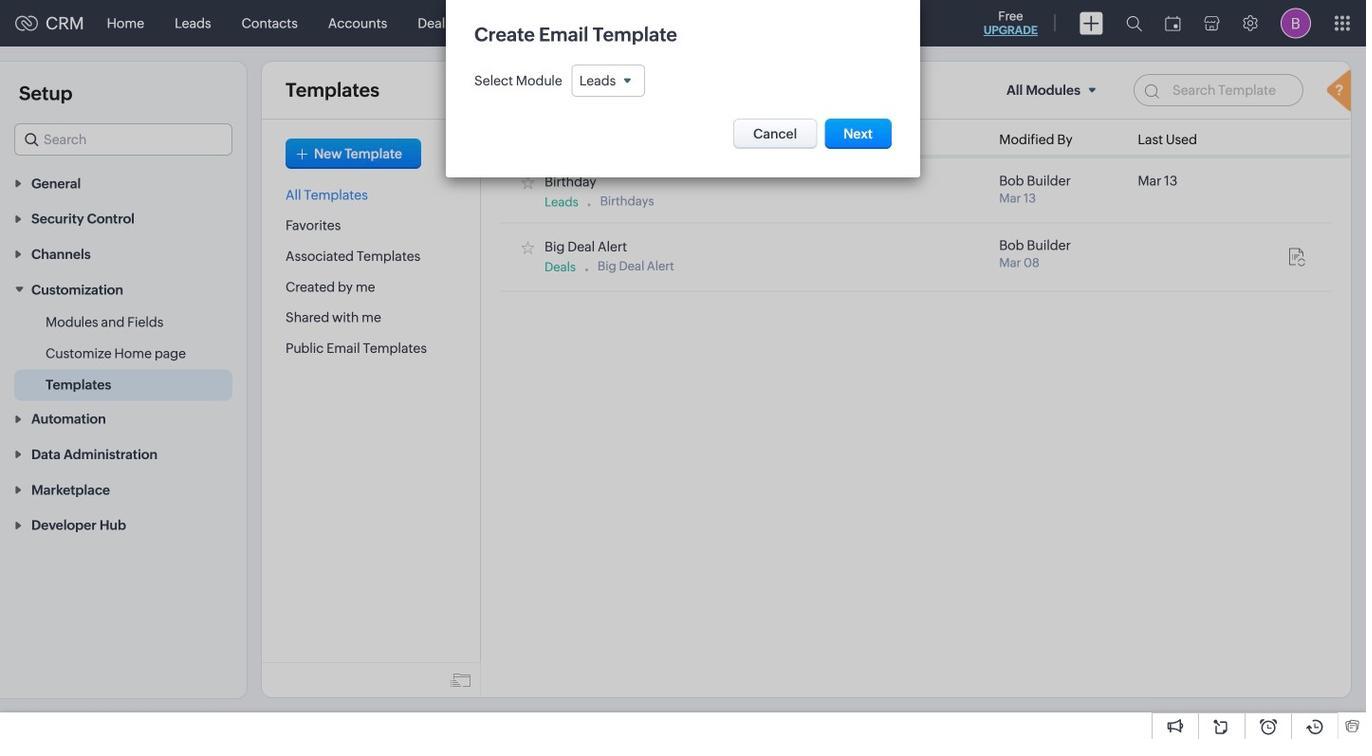 Task type: describe. For each thing, give the bounding box(es) containing it.
logo image
[[15, 16, 38, 31]]

Search Template text field
[[1134, 74, 1303, 106]]



Task type: locate. For each thing, give the bounding box(es) containing it.
region
[[0, 307, 247, 401]]

None button
[[733, 119, 817, 149], [825, 119, 892, 149], [733, 119, 817, 149], [825, 119, 892, 149]]

None field
[[572, 65, 645, 97]]



Task type: vqa. For each thing, say whether or not it's contained in the screenshot.
Budgeted Cost
no



